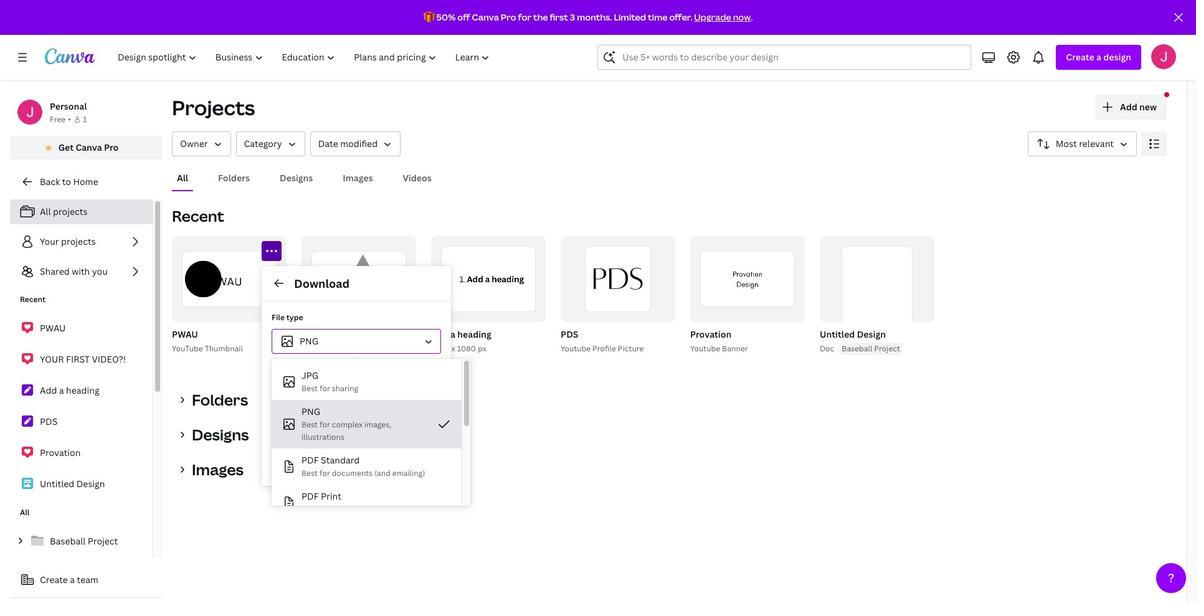 Task type: locate. For each thing, give the bounding box(es) containing it.
james peterson image
[[1152, 44, 1177, 69]]

recent
[[172, 206, 224, 226], [20, 294, 45, 305]]

months.
[[577, 11, 612, 23]]

designs inside button
[[280, 172, 313, 184]]

projects
[[172, 94, 255, 121]]

recent down all button
[[172, 206, 224, 226]]

1 vertical spatial designs
[[192, 424, 249, 445]]

youtube
[[172, 343, 203, 354], [302, 343, 333, 354]]

video?! inside list
[[92, 353, 126, 365]]

0 vertical spatial your
[[302, 328, 326, 340]]

1 vertical spatial all
[[40, 206, 51, 218]]

1 horizontal spatial first
[[328, 328, 352, 340]]

a inside button
[[70, 574, 75, 586]]

1 horizontal spatial baseball
[[842, 343, 873, 354]]

0 vertical spatial video?!
[[354, 328, 389, 340]]

pwau
[[40, 322, 66, 334], [172, 328, 198, 340]]

1 thumbnail from the left
[[205, 343, 243, 354]]

1 horizontal spatial pwau
[[172, 328, 198, 340]]

a left team
[[70, 574, 75, 586]]

your first video?! link
[[10, 347, 153, 373]]

1 vertical spatial pds
[[40, 416, 58, 428]]

untitled design link
[[10, 471, 153, 497]]

2 pdf from the top
[[302, 491, 319, 502]]

canva
[[472, 11, 499, 23], [76, 141, 102, 153]]

create left team
[[40, 574, 68, 586]]

1 vertical spatial baseball
[[50, 535, 86, 547]]

untitled up doc
[[820, 328, 855, 340]]

baseball project inside baseball project button
[[842, 343, 901, 354]]

your for your first video?! youtube thumbnail
[[302, 328, 326, 340]]

add a heading button
[[431, 327, 492, 343]]

0 vertical spatial all
[[177, 172, 188, 184]]

canva inside button
[[76, 141, 102, 153]]

a down 'your first video?!' link on the bottom of the page
[[59, 385, 64, 396]]

list containing all projects
[[10, 199, 153, 284]]

png
[[300, 335, 319, 347], [302, 406, 320, 418]]

standard
[[321, 454, 360, 466]]

1 vertical spatial video?!
[[92, 353, 126, 365]]

add inside add a heading 1200 x 1080 px
[[431, 328, 449, 340]]

for inside jpg best for sharing
[[320, 383, 330, 394]]

pdf down compress
[[302, 454, 319, 466]]

designs down folders dropdown button
[[192, 424, 249, 445]]

download inside button
[[335, 457, 378, 469]]

list containing pwau
[[10, 315, 153, 497]]

first inside your first video?! youtube thumbnail
[[328, 328, 352, 340]]

baseball
[[842, 343, 873, 354], [50, 535, 86, 547]]

1 for 1
[[83, 114, 87, 125]]

0 horizontal spatial canva
[[76, 141, 102, 153]]

designs
[[280, 172, 313, 184], [192, 424, 249, 445]]

untitled down provation link in the bottom of the page
[[40, 478, 74, 490]]

free •
[[50, 114, 71, 125]]

1 left the of
[[520, 307, 523, 317]]

youtube up jpg
[[302, 343, 333, 354]]

1 horizontal spatial baseball project
[[842, 343, 901, 354]]

1 vertical spatial add
[[431, 328, 449, 340]]

heading for add a heading
[[66, 385, 100, 396]]

0 vertical spatial images
[[343, 172, 373, 184]]

images
[[343, 172, 373, 184], [192, 459, 244, 480]]

0 horizontal spatial 1
[[83, 114, 87, 125]]

1 vertical spatial heading
[[66, 385, 100, 396]]

pro left the
[[501, 11, 516, 23]]

0 horizontal spatial baseball project
[[50, 535, 118, 547]]

provation down pds link on the bottom of page
[[40, 447, 81, 459]]

heading inside list
[[66, 385, 100, 396]]

pro
[[501, 11, 516, 23], [104, 141, 119, 153]]

jpg best for sharing
[[302, 370, 359, 394]]

design up baseball project button
[[857, 328, 886, 340]]

youtube down pwau "button"
[[172, 343, 203, 354]]

pds inside pds youtube profile picture
[[561, 328, 579, 340]]

pwau button
[[172, 327, 198, 343]]

0 vertical spatial design
[[857, 328, 886, 340]]

1 vertical spatial provation
[[40, 447, 81, 459]]

youtube down pds button
[[561, 343, 591, 354]]

(and
[[375, 468, 391, 479]]

3
[[570, 11, 575, 23]]

pwau inside list
[[40, 322, 66, 334]]

2 horizontal spatial all
[[177, 172, 188, 184]]

2 youtube from the left
[[691, 343, 721, 354]]

pdf inside the pdf standard best for documents (and emailing)
[[302, 454, 319, 466]]

create a team
[[40, 574, 98, 586]]

0 vertical spatial first
[[328, 328, 352, 340]]

projects right 'your'
[[61, 236, 96, 247]]

best inside png best for complex images, illustrations
[[302, 419, 318, 430]]

provation inside list
[[40, 447, 81, 459]]

a inside add a heading 1200 x 1080 px
[[451, 328, 456, 340]]

1 vertical spatial recent
[[20, 294, 45, 305]]

1 vertical spatial first
[[66, 353, 90, 365]]

1 horizontal spatial design
[[857, 328, 886, 340]]

folders
[[218, 172, 250, 184], [192, 390, 248, 410]]

baseball inside button
[[842, 343, 873, 354]]

download button
[[272, 451, 441, 476]]

add a heading link
[[10, 378, 153, 404]]

youtube inside pwau youtube thumbnail
[[172, 343, 203, 354]]

project down untitled design button
[[875, 343, 901, 354]]

add left new
[[1121, 101, 1138, 113]]

folders button
[[213, 166, 255, 190]]

project inside button
[[875, 343, 901, 354]]

2 list from the top
[[10, 315, 153, 497]]

canva right off
[[472, 11, 499, 23]]

add down 'your first video?!' link on the bottom of the page
[[40, 385, 57, 396]]

back
[[40, 176, 60, 188]]

images inside images dropdown button
[[192, 459, 244, 480]]

baseball project up team
[[50, 535, 118, 547]]

0 vertical spatial designs
[[280, 172, 313, 184]]

1 vertical spatial images
[[192, 459, 244, 480]]

0 vertical spatial provation
[[691, 328, 732, 340]]

baseball project button
[[840, 343, 903, 355]]

1 horizontal spatial untitled design
[[820, 328, 886, 340]]

picture
[[618, 343, 644, 354]]

pwau for pwau
[[40, 322, 66, 334]]

baseball project inside 'baseball project' link
[[50, 535, 118, 547]]

your inside 'your first video?!' link
[[40, 353, 64, 365]]

1 horizontal spatial 1
[[520, 307, 523, 317]]

baseball project link
[[10, 529, 153, 555]]

0 vertical spatial canva
[[472, 11, 499, 23]]

images inside images button
[[343, 172, 373, 184]]

0 vertical spatial recent
[[172, 206, 224, 226]]

shared with you link
[[10, 259, 153, 284]]

png option
[[272, 400, 462, 449]]

modified
[[340, 138, 378, 150]]

0 vertical spatial untitled
[[820, 328, 855, 340]]

heading down 'your first video?!' link on the bottom of the page
[[66, 385, 100, 396]]

0 vertical spatial pdf
[[302, 454, 319, 466]]

1 vertical spatial untitled
[[40, 478, 74, 490]]

owner
[[180, 138, 208, 150]]

projects for all projects
[[53, 206, 88, 218]]

1 horizontal spatial heading
[[458, 328, 492, 340]]

0 vertical spatial pds
[[561, 328, 579, 340]]

baseball down untitled design button
[[842, 343, 873, 354]]

1 vertical spatial list
[[10, 315, 153, 497]]

pdf standard option
[[272, 449, 462, 485]]

1 pdf from the top
[[302, 454, 319, 466]]

list
[[10, 199, 153, 284], [10, 315, 153, 497]]

provation for provation
[[40, 447, 81, 459]]

pdf for pdf print
[[302, 491, 319, 502]]

pwau for pwau youtube thumbnail
[[172, 328, 198, 340]]

1 horizontal spatial add
[[431, 328, 449, 340]]

create inside dropdown button
[[1067, 51, 1095, 63]]

projects down back to home
[[53, 206, 88, 218]]

thumbnail up folders dropdown button
[[205, 343, 243, 354]]

video?! for your first video?! youtube thumbnail
[[354, 328, 389, 340]]

2 youtube from the left
[[302, 343, 333, 354]]

youtube for pds
[[561, 343, 591, 354]]

1 horizontal spatial canva
[[472, 11, 499, 23]]

0 horizontal spatial all
[[20, 507, 30, 518]]

1 horizontal spatial thumbnail
[[334, 343, 373, 354]]

recent down shared
[[20, 294, 45, 305]]

1 list from the top
[[10, 199, 153, 284]]

1 vertical spatial pdf
[[302, 491, 319, 502]]

projects inside all projects link
[[53, 206, 88, 218]]

× left "720"
[[294, 390, 297, 400]]

a left design
[[1097, 51, 1102, 63]]

0 vertical spatial list
[[10, 199, 153, 284]]

🎁
[[424, 11, 435, 23]]

0 horizontal spatial designs
[[192, 424, 249, 445]]

0 vertical spatial create
[[1067, 51, 1095, 63]]

4 best from the top
[[302, 504, 318, 515]]

for left the
[[518, 11, 532, 23]]

design down provation link in the bottom of the page
[[76, 478, 105, 490]]

add a heading 1200 x 1080 px
[[431, 328, 492, 354]]

jpg
[[302, 370, 319, 381]]

0 horizontal spatial first
[[66, 353, 90, 365]]

pdf inside pdf print best for printing
[[302, 491, 319, 502]]

0 horizontal spatial pro
[[104, 141, 119, 153]]

File type button
[[272, 329, 441, 354]]

add for add a heading 1200 x 1080 px
[[431, 328, 449, 340]]

add up 1200
[[431, 328, 449, 340]]

your up add a heading
[[40, 353, 64, 365]]

best inside jpg best for sharing
[[302, 383, 318, 394]]

1 horizontal spatial project
[[875, 343, 901, 354]]

1 vertical spatial png
[[302, 406, 320, 418]]

untitled design
[[820, 328, 886, 340], [40, 478, 105, 490]]

all inside button
[[177, 172, 188, 184]]

illustrations
[[302, 432, 345, 443]]

2 best from the top
[[302, 419, 318, 430]]

youtube inside provation youtube banner
[[691, 343, 721, 354]]

0 horizontal spatial design
[[76, 478, 105, 490]]

now
[[733, 11, 751, 23]]

2 horizontal spatial add
[[1121, 101, 1138, 113]]

× right size
[[291, 360, 295, 372]]

0 vertical spatial pro
[[501, 11, 516, 23]]

shared with you
[[40, 266, 108, 277]]

0 vertical spatial px
[[478, 343, 486, 354]]

first up jpg best for sharing
[[328, 328, 352, 340]]

720
[[299, 390, 312, 400]]

untitled inside button
[[820, 328, 855, 340]]

heading up 1080
[[458, 328, 492, 340]]

0 horizontal spatial pds
[[40, 416, 58, 428]]

1 best from the top
[[302, 383, 318, 394]]

1 horizontal spatial your
[[302, 328, 326, 340]]

designs down category button
[[280, 172, 313, 184]]

pro up back to home link
[[104, 141, 119, 153]]

1 vertical spatial create
[[40, 574, 68, 586]]

1 vertical spatial 1
[[520, 307, 523, 317]]

0 vertical spatial add
[[1121, 101, 1138, 113]]

1 horizontal spatial designs
[[280, 172, 313, 184]]

images,
[[365, 419, 392, 430]]

add for add new
[[1121, 101, 1138, 113]]

png inside png best for complex images, illustrations
[[302, 406, 320, 418]]

1 vertical spatial design
[[76, 478, 105, 490]]

youtube inside pds youtube profile picture
[[561, 343, 591, 354]]

best inside the pdf standard best for documents (and emailing)
[[302, 468, 318, 479]]

background
[[342, 410, 392, 422]]

a for create a team
[[70, 574, 75, 586]]

projects
[[53, 206, 88, 218], [61, 236, 96, 247]]

0 horizontal spatial baseball
[[50, 535, 86, 547]]

Sort by button
[[1028, 132, 1137, 156]]

None search field
[[598, 45, 972, 70]]

1 for 1 of 2
[[520, 307, 523, 317]]

px right "720"
[[314, 390, 323, 400]]

free
[[50, 114, 66, 125]]

1 youtube from the left
[[561, 343, 591, 354]]

1 vertical spatial untitled design
[[40, 478, 105, 490]]

1 vertical spatial download
[[335, 457, 378, 469]]

1 vertical spatial your
[[40, 353, 64, 365]]

your
[[302, 328, 326, 340], [40, 353, 64, 365]]

0 vertical spatial heading
[[458, 328, 492, 340]]

pdf
[[302, 454, 319, 466], [302, 491, 319, 502]]

create left design
[[1067, 51, 1095, 63]]

pds for pds youtube profile picture
[[561, 328, 579, 340]]

1 vertical spatial baseball project
[[50, 535, 118, 547]]

thumbnail down the your first video?! button
[[334, 343, 373, 354]]

1 horizontal spatial youtube
[[691, 343, 721, 354]]

1 horizontal spatial pds
[[561, 328, 579, 340]]

videos button
[[398, 166, 437, 190]]

a up x
[[451, 328, 456, 340]]

for down "standard"
[[320, 468, 330, 479]]

3 best from the top
[[302, 468, 318, 479]]

a inside dropdown button
[[1097, 51, 1102, 63]]

heading for add a heading 1200 x 1080 px
[[458, 328, 492, 340]]

projects inside your projects "link"
[[61, 236, 96, 247]]

video?! down pwau link at the left bottom of page
[[92, 353, 126, 365]]

for up illustrations
[[320, 419, 330, 430]]

0 vertical spatial untitled design
[[820, 328, 886, 340]]

best left printing
[[302, 504, 318, 515]]

1 horizontal spatial pro
[[501, 11, 516, 23]]

documents
[[332, 468, 373, 479]]

create a design button
[[1057, 45, 1142, 70]]

2
[[533, 307, 537, 317]]

your down type at the left
[[302, 328, 326, 340]]

create a design
[[1067, 51, 1132, 63]]

heading inside add a heading 1200 x 1080 px
[[458, 328, 492, 340]]

create inside button
[[40, 574, 68, 586]]

video?! up the jpg option
[[354, 328, 389, 340]]

best inside pdf print best for printing
[[302, 504, 318, 515]]

date
[[318, 138, 338, 150]]

first
[[328, 328, 352, 340], [66, 353, 90, 365]]

provation youtube banner
[[691, 328, 748, 354]]

0 vertical spatial project
[[875, 343, 901, 354]]

1 youtube from the left
[[172, 343, 203, 354]]

png down type at the left
[[300, 335, 319, 347]]

1,280 × 720 px
[[272, 390, 323, 400]]

first down pwau link at the left bottom of page
[[66, 353, 90, 365]]

0 horizontal spatial heading
[[66, 385, 100, 396]]

0 horizontal spatial video?!
[[92, 353, 126, 365]]

0 horizontal spatial create
[[40, 574, 68, 586]]

0 vertical spatial ×
[[291, 360, 295, 372]]

provation up banner
[[691, 328, 732, 340]]

for down 'print'
[[320, 504, 330, 515]]

create for create a team
[[40, 574, 68, 586]]

all inside list
[[40, 206, 51, 218]]

first
[[550, 11, 568, 23]]

for right "720"
[[320, 383, 330, 394]]

1 horizontal spatial untitled
[[820, 328, 855, 340]]

1 horizontal spatial images
[[343, 172, 373, 184]]

0 horizontal spatial youtube
[[561, 343, 591, 354]]

design
[[857, 328, 886, 340], [76, 478, 105, 490]]

px right 1080
[[478, 343, 486, 354]]

0 vertical spatial png
[[300, 335, 319, 347]]

untitled design down provation link in the bottom of the page
[[40, 478, 105, 490]]

youtube inside your first video?! youtube thumbnail
[[302, 343, 333, 354]]

0 vertical spatial folders
[[218, 172, 250, 184]]

1 horizontal spatial provation
[[691, 328, 732, 340]]

0 horizontal spatial thumbnail
[[205, 343, 243, 354]]

transparent
[[289, 410, 340, 422]]

size ×
[[272, 360, 295, 372]]

0 horizontal spatial images
[[192, 459, 244, 480]]

your inside your first video?! youtube thumbnail
[[302, 328, 326, 340]]

1 vertical spatial ×
[[294, 390, 297, 400]]

add inside dropdown button
[[1121, 101, 1138, 113]]

baseball project down untitled design button
[[842, 343, 901, 354]]

0 horizontal spatial provation
[[40, 447, 81, 459]]

first inside list
[[66, 353, 90, 365]]

printing
[[332, 504, 360, 515]]

print
[[321, 491, 342, 502]]

pds for pds
[[40, 416, 58, 428]]

1 right •
[[83, 114, 87, 125]]

1
[[83, 114, 87, 125], [520, 307, 523, 317]]

a for add a heading
[[59, 385, 64, 396]]

pdf left 'print'
[[302, 491, 319, 502]]

provation inside provation youtube banner
[[691, 328, 732, 340]]

folders up designs dropdown button
[[192, 390, 248, 410]]

of
[[525, 307, 532, 317]]

2 thumbnail from the left
[[334, 343, 373, 354]]

png inside button
[[300, 335, 319, 347]]

2 vertical spatial add
[[40, 385, 57, 396]]

you
[[92, 266, 108, 277]]

best down jpg
[[302, 383, 318, 394]]

pwau inside pwau youtube thumbnail
[[172, 328, 198, 340]]

provation link
[[10, 440, 153, 466]]

images down date modified button
[[343, 172, 373, 184]]

jpg option
[[272, 364, 462, 400]]

0 horizontal spatial untitled design
[[40, 478, 105, 490]]

2 vertical spatial all
[[20, 507, 30, 518]]

video?! inside your first video?! youtube thumbnail
[[354, 328, 389, 340]]

0 vertical spatial projects
[[53, 206, 88, 218]]

youtube down provation button
[[691, 343, 721, 354]]

baseball up "create a team"
[[50, 535, 86, 547]]

50%
[[437, 11, 456, 23]]

untitled design up baseball project button
[[820, 328, 886, 340]]

for
[[518, 11, 532, 23], [320, 383, 330, 394], [320, 419, 330, 430], [320, 468, 330, 479], [320, 504, 330, 515]]

images button
[[172, 457, 251, 482]]

youtube for provation
[[691, 343, 721, 354]]

pro inside button
[[104, 141, 119, 153]]

compress file (lower quality)
[[289, 430, 409, 442]]

pds
[[561, 328, 579, 340], [40, 416, 58, 428]]

1 vertical spatial px
[[314, 390, 323, 400]]

folders down category at the left top of page
[[218, 172, 250, 184]]

1 vertical spatial projects
[[61, 236, 96, 247]]

create
[[1067, 51, 1095, 63], [40, 574, 68, 586]]

personal
[[50, 100, 87, 112]]

0 horizontal spatial youtube
[[172, 343, 203, 354]]

1 horizontal spatial all
[[40, 206, 51, 218]]

first for your first video?! youtube thumbnail
[[328, 328, 352, 340]]

back to home link
[[10, 170, 162, 194]]

add
[[1121, 101, 1138, 113], [431, 328, 449, 340], [40, 385, 57, 396]]

best up pdf print best for printing
[[302, 468, 318, 479]]

best up illustrations
[[302, 419, 318, 430]]

file type list box
[[272, 364, 462, 603]]

0 vertical spatial baseball
[[842, 343, 873, 354]]

images down designs dropdown button
[[192, 459, 244, 480]]

for inside the pdf standard best for documents (and emailing)
[[320, 468, 330, 479]]

canva right "get"
[[76, 141, 102, 153]]

0 horizontal spatial project
[[88, 535, 118, 547]]

folders inside dropdown button
[[192, 390, 248, 410]]

Category button
[[236, 132, 305, 156]]

png down "720"
[[302, 406, 320, 418]]

project up team
[[88, 535, 118, 547]]

pdf for pdf standard
[[302, 454, 319, 466]]

1 horizontal spatial px
[[478, 343, 486, 354]]

0 horizontal spatial pwau
[[40, 322, 66, 334]]



Task type: vqa. For each thing, say whether or not it's contained in the screenshot.
YOUR FIRST VIDEO?! YOUR
yes



Task type: describe. For each thing, give the bounding box(es) containing it.
shared
[[40, 266, 70, 277]]

transparent background link
[[272, 406, 441, 426]]

1,280
[[272, 390, 292, 400]]

0 horizontal spatial px
[[314, 390, 323, 400]]

limited
[[614, 11, 646, 23]]

emailing)
[[393, 468, 425, 479]]

profile
[[593, 343, 616, 354]]

🎁 50% off canva pro for the first 3 months. limited time offer. upgrade now .
[[424, 11, 753, 23]]

0 horizontal spatial recent
[[20, 294, 45, 305]]

px inside add a heading 1200 x 1080 px
[[478, 343, 486, 354]]

thumbnail inside your first video?! youtube thumbnail
[[334, 343, 373, 354]]

x
[[452, 343, 455, 354]]

Search search field
[[623, 45, 947, 69]]

to
[[62, 176, 71, 188]]

all for all projects
[[40, 206, 51, 218]]

size
[[272, 360, 288, 372]]

create for create a design
[[1067, 51, 1095, 63]]

png for png best for complex images, illustrations
[[302, 406, 320, 418]]

pds link
[[10, 409, 153, 435]]

pds youtube profile picture
[[561, 328, 644, 354]]

date modified
[[318, 138, 378, 150]]

projects for your projects
[[61, 236, 96, 247]]

a for add a heading 1200 x 1080 px
[[451, 328, 456, 340]]

new
[[1140, 101, 1157, 113]]

1 horizontal spatial recent
[[172, 206, 224, 226]]

offer.
[[670, 11, 693, 23]]

file
[[272, 312, 285, 323]]

designs inside dropdown button
[[192, 424, 249, 445]]

your for your first video?!
[[40, 353, 64, 365]]

.
[[751, 11, 753, 23]]

file type
[[272, 312, 303, 323]]

untitled design button
[[820, 327, 886, 343]]

thumbnail inside pwau youtube thumbnail
[[205, 343, 243, 354]]

transparent background
[[289, 410, 392, 422]]

home
[[73, 176, 98, 188]]

provation for provation youtube banner
[[691, 328, 732, 340]]

off
[[458, 11, 470, 23]]

your first video?! button
[[302, 327, 389, 343]]

get canva pro button
[[10, 136, 162, 160]]

1 of 2
[[520, 307, 537, 317]]

0 vertical spatial download
[[294, 276, 350, 291]]

your
[[40, 236, 59, 247]]

all for all button
[[177, 172, 188, 184]]

top level navigation element
[[110, 45, 501, 70]]

upgrade now button
[[694, 11, 751, 23]]

png for png
[[300, 335, 319, 347]]

pdf standard best for documents (and emailing)
[[302, 454, 425, 479]]

complex
[[332, 419, 363, 430]]

(lower
[[349, 430, 375, 442]]

folders inside button
[[218, 172, 250, 184]]

pds button
[[561, 327, 579, 343]]

your first video?! youtube thumbnail
[[302, 328, 389, 354]]

add new button
[[1096, 95, 1167, 120]]

1080
[[457, 343, 476, 354]]

your first video?!
[[40, 353, 126, 365]]

pdf print best for printing
[[302, 491, 360, 515]]

file
[[334, 430, 347, 442]]

category
[[244, 138, 282, 150]]

for inside pdf print best for printing
[[320, 504, 330, 515]]

1200
[[431, 343, 450, 354]]

videos
[[403, 172, 432, 184]]

first for your first video?!
[[66, 353, 90, 365]]

all projects
[[40, 206, 88, 218]]

sharing
[[332, 383, 359, 394]]

provation button
[[691, 327, 732, 343]]

your projects
[[40, 236, 96, 247]]

design
[[1104, 51, 1132, 63]]

relevant
[[1080, 138, 1114, 150]]

untitled design inside untitled design link
[[40, 478, 105, 490]]

most
[[1056, 138, 1077, 150]]

add a heading
[[40, 385, 100, 396]]

designs button
[[172, 423, 256, 448]]

your projects link
[[10, 229, 153, 254]]

Date modified button
[[310, 132, 401, 156]]

images button
[[338, 166, 378, 190]]

design inside untitled design button
[[857, 328, 886, 340]]

all projects link
[[10, 199, 153, 224]]

pwau youtube thumbnail
[[172, 328, 243, 354]]

the
[[533, 11, 548, 23]]

for inside png best for complex images, illustrations
[[320, 419, 330, 430]]

team
[[77, 574, 98, 586]]

× for size
[[291, 360, 295, 372]]

a for create a design
[[1097, 51, 1102, 63]]

type
[[287, 312, 303, 323]]

png best for complex images, illustrations
[[302, 406, 392, 443]]

pwau link
[[10, 315, 153, 342]]

add for add a heading
[[40, 385, 57, 396]]

upgrade
[[694, 11, 732, 23]]

get
[[58, 141, 74, 153]]

design inside untitled design link
[[76, 478, 105, 490]]

folders button
[[172, 388, 256, 413]]

video?! for your first video?!
[[92, 353, 126, 365]]

quality)
[[377, 430, 409, 442]]

time
[[648, 11, 668, 23]]

designs button
[[275, 166, 318, 190]]

Owner button
[[172, 132, 231, 156]]

0 horizontal spatial untitled
[[40, 478, 74, 490]]

create a team button
[[10, 568, 162, 593]]

all button
[[172, 166, 193, 190]]

× for 1,280
[[294, 390, 297, 400]]

pdf print option
[[272, 485, 462, 521]]

compress
[[289, 430, 332, 442]]



